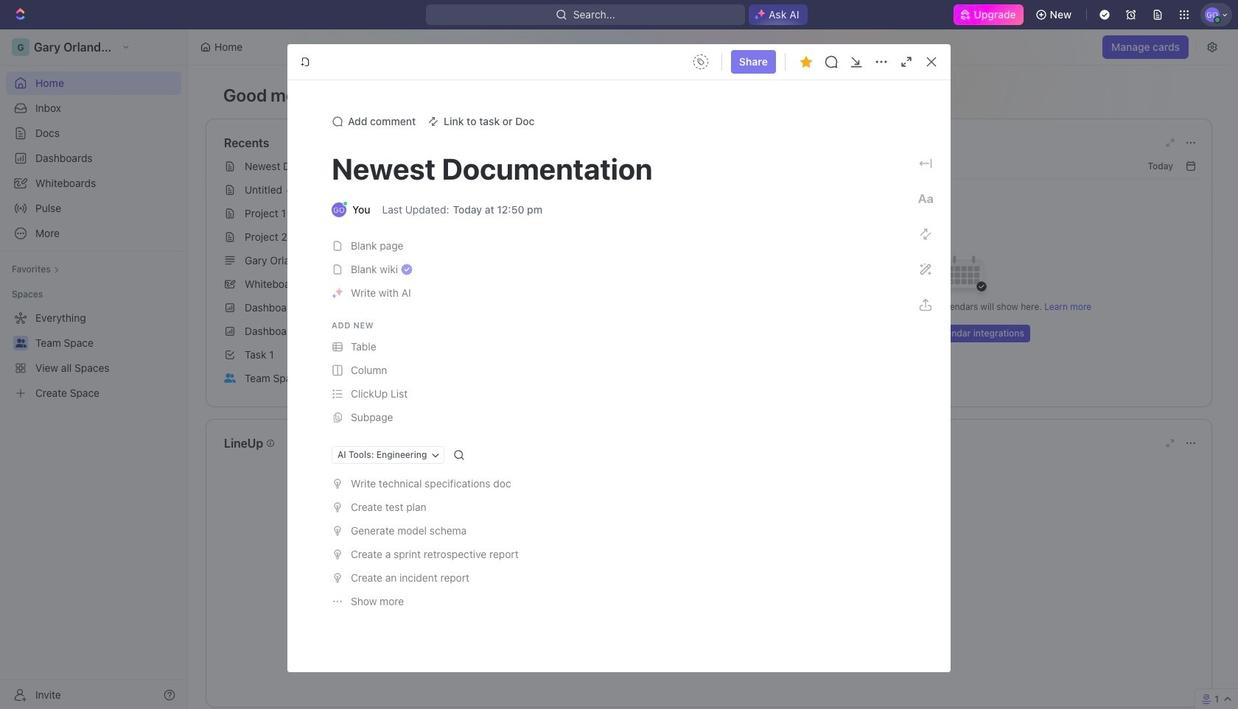 Task type: locate. For each thing, give the bounding box(es) containing it.
sidebar navigation
[[0, 29, 188, 710]]

user group image
[[224, 374, 236, 383]]

tree
[[6, 307, 181, 405]]

tree inside sidebar navigation
[[6, 307, 181, 405]]

dropdown menu image
[[689, 50, 713, 74]]



Task type: vqa. For each thing, say whether or not it's contained in the screenshot.
GARY ORLANDO'S WORKSPACE, , element
no



